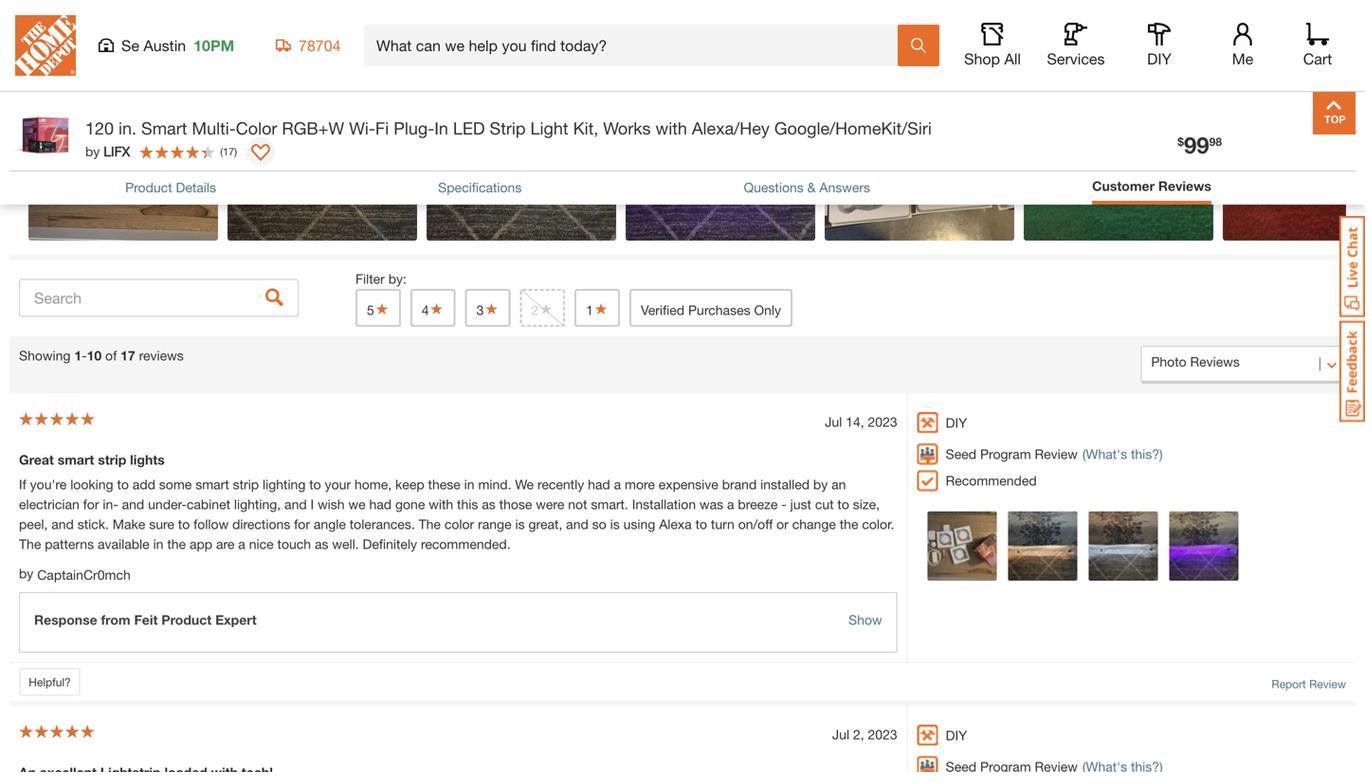 Task type: vqa. For each thing, say whether or not it's contained in the screenshot.
Garland
no



Task type: describe. For each thing, give the bounding box(es) containing it.
specifications
[[438, 180, 522, 195]]

jul for jul 14, 2023
[[825, 414, 842, 430]]

fi
[[375, 118, 389, 138]]

response
[[34, 613, 97, 628]]

report review
[[1272, 678, 1347, 691]]

4 button
[[410, 289, 456, 327]]

showing 1 - 10 of 17 reviews
[[19, 348, 184, 364]]

(what's this?)
[[1083, 447, 1163, 462]]

and down the not
[[566, 517, 589, 532]]

lifx
[[104, 144, 130, 159]]

purchases
[[688, 302, 751, 318]]

2 button
[[520, 289, 565, 327]]

great smart strip lights if you're looking to add some smart strip lighting to your home, keep these in mind. we recently had a more expensive brand installed by an electrician for in- and under-cabinet lighting, and i wish we had gone with this as those were not smart.  installation was a breeze - just cut to size, peel, and stick. make sure to follow directions for angle tolerances.  the color range is great, and so is using alexa to turn on/off or change the color. the patterns available in the app are a nice touch as well.  definitely recommended.
[[19, 452, 895, 552]]

1 vertical spatial diy
[[946, 415, 968, 431]]

0 horizontal spatial the
[[167, 537, 186, 552]]

expert
[[215, 613, 257, 628]]

product image image
[[14, 101, 76, 163]]

cart link
[[1297, 23, 1339, 68]]

5
[[367, 302, 374, 318]]

1 horizontal spatial the
[[419, 517, 441, 532]]

make
[[113, 517, 145, 532]]

captaincr0mch button
[[37, 565, 131, 585]]

not
[[568, 497, 587, 512]]

shop
[[965, 50, 1001, 68]]

se austin 10pm
[[121, 37, 234, 55]]

by inside the "great smart strip lights if you're looking to add some smart strip lighting to your home, keep these in mind. we recently had a more expensive brand installed by an electrician for in- and under-cabinet lighting, and i wish we had gone with this as those were not smart.  installation was a breeze - just cut to size, peel, and stick. make sure to follow directions for angle tolerances.  the color range is great, and so is using alexa to turn on/off or change the color. the patterns available in the app are a nice touch as well.  definitely recommended."
[[814, 477, 828, 493]]

(
[[220, 145, 223, 158]]

in.
[[119, 118, 137, 138]]

star symbol image for 4
[[429, 302, 444, 316]]

1 vertical spatial the
[[19, 537, 41, 552]]

show button
[[849, 611, 883, 631]]

1 vertical spatial as
[[315, 537, 329, 552]]

jul 14, 2023
[[825, 414, 898, 430]]

austin
[[144, 37, 186, 55]]

google/homekit/siri
[[775, 118, 932, 138]]

you're
[[30, 477, 67, 493]]

0 horizontal spatial a
[[238, 537, 245, 552]]

services
[[1047, 50, 1105, 68]]

alexa/hey
[[692, 118, 770, 138]]

display image
[[251, 144, 270, 163]]

from
[[101, 613, 131, 628]]

0 vertical spatial in
[[464, 477, 475, 493]]

in-
[[103, 497, 118, 512]]

14,
[[846, 414, 865, 430]]

works
[[603, 118, 651, 138]]

questions & answers
[[744, 180, 871, 195]]

verified purchases only
[[641, 302, 781, 318]]

captaincr0mch
[[37, 567, 131, 583]]

Search text field
[[19, 279, 299, 317]]

se
[[121, 37, 139, 55]]

peel,
[[19, 517, 48, 532]]

0 horizontal spatial review
[[1035, 447, 1078, 462]]

multi-
[[192, 118, 236, 138]]

and up the make
[[122, 497, 144, 512]]

using
[[624, 517, 656, 532]]

1 horizontal spatial the
[[840, 517, 859, 532]]

0 horizontal spatial -
[[82, 348, 87, 364]]

color.
[[862, 517, 895, 532]]

star symbol image for 1
[[594, 302, 609, 316]]

me
[[1233, 50, 1254, 68]]

0 vertical spatial had
[[588, 477, 610, 493]]

cart
[[1304, 50, 1333, 68]]

reviews
[[1159, 178, 1212, 194]]

we
[[515, 477, 534, 493]]

0 vertical spatial for
[[83, 497, 99, 512]]

2 is from the left
[[610, 517, 620, 532]]

add
[[133, 477, 155, 493]]

diy button
[[1130, 23, 1190, 68]]

by lifx
[[85, 144, 130, 159]]

questions
[[744, 180, 804, 195]]

looking
[[70, 477, 113, 493]]

tolerances.
[[350, 517, 415, 532]]

and left i
[[285, 497, 307, 512]]

light
[[531, 118, 569, 138]]

4
[[422, 302, 429, 318]]

or
[[777, 517, 789, 532]]

rgb+w
[[282, 118, 344, 138]]

all
[[1005, 50, 1021, 68]]

star symbol image for 5
[[374, 302, 390, 316]]

on/off
[[738, 517, 773, 532]]

3 button
[[465, 289, 511, 327]]

angle
[[314, 517, 346, 532]]

2023 for jul 2, 2023
[[868, 727, 898, 743]]

stick.
[[77, 517, 109, 532]]

color
[[445, 517, 474, 532]]

seed
[[946, 447, 977, 462]]

to right sure
[[178, 517, 190, 532]]

this
[[457, 497, 478, 512]]

some
[[159, 477, 192, 493]]

98
[[1210, 135, 1222, 148]]

1 horizontal spatial 17
[[223, 145, 235, 158]]

0 horizontal spatial strip
[[98, 452, 126, 468]]

mind.
[[478, 477, 512, 493]]

smart.
[[591, 497, 629, 512]]

helpful?
[[29, 676, 71, 689]]

this?)
[[1131, 447, 1163, 462]]

shop all button
[[963, 23, 1023, 68]]

well.
[[332, 537, 359, 552]]

wi-
[[349, 118, 375, 138]]



Task type: locate. For each thing, give the bounding box(es) containing it.
and up patterns
[[51, 517, 74, 532]]

2 vertical spatial by
[[19, 566, 33, 582]]

1 horizontal spatial had
[[588, 477, 610, 493]]

1 2023 from the top
[[868, 414, 898, 430]]

me button
[[1213, 23, 1274, 68]]

2023 for jul 14, 2023
[[868, 414, 898, 430]]

strip
[[490, 118, 526, 138]]

showing
[[19, 348, 71, 364]]

great
[[19, 452, 54, 468]]

size,
[[853, 497, 880, 512]]

0 vertical spatial the
[[419, 517, 441, 532]]

a right are at left bottom
[[238, 537, 245, 552]]

star symbol image
[[539, 302, 554, 316]]

a
[[614, 477, 621, 493], [727, 497, 735, 512], [238, 537, 245, 552]]

0 vertical spatial jul
[[825, 414, 842, 430]]

jul left 14,
[[825, 414, 842, 430]]

0 horizontal spatial with
[[429, 497, 453, 512]]

app
[[190, 537, 213, 552]]

0 vertical spatial 17
[[223, 145, 235, 158]]

0 horizontal spatial for
[[83, 497, 99, 512]]

verified purchases only button
[[630, 289, 793, 327]]

a up smart.
[[614, 477, 621, 493]]

120 in. smart multi-color rgb+w wi-fi plug-in led strip light kit, works with alexa/hey google/homekit/siri
[[85, 118, 932, 138]]

1 vertical spatial strip
[[233, 477, 259, 493]]

0 horizontal spatial the
[[19, 537, 41, 552]]

1 inside 1 button
[[586, 302, 594, 318]]

these
[[428, 477, 461, 493]]

to left turn
[[696, 517, 707, 532]]

review left (what's
[[1035, 447, 1078, 462]]

0 vertical spatial a
[[614, 477, 621, 493]]

1 vertical spatial 17
[[121, 348, 135, 364]]

star symbol image inside 3 button
[[484, 302, 499, 316]]

by for by captaincr0mch
[[19, 566, 33, 582]]

seed program review
[[946, 447, 1078, 462]]

review inside button
[[1310, 678, 1347, 691]]

2 2023 from the top
[[868, 727, 898, 743]]

0 horizontal spatial by
[[19, 566, 33, 582]]

99
[[1184, 131, 1210, 158]]

with inside the "great smart strip lights if you're looking to add some smart strip lighting to your home, keep these in mind. we recently had a more expensive brand installed by an electrician for in- and under-cabinet lighting, and i wish we had gone with this as those were not smart.  installation was a breeze - just cut to size, peel, and stick. make sure to follow directions for angle tolerances.  the color range is great, and so is using alexa to turn on/off or change the color. the patterns available in the app are a nice touch as well.  definitely recommended."
[[429, 497, 453, 512]]

1 horizontal spatial is
[[610, 517, 620, 532]]

in down sure
[[153, 537, 164, 552]]

$
[[1178, 135, 1184, 148]]

1 vertical spatial the
[[167, 537, 186, 552]]

an
[[832, 477, 846, 493]]

lighting
[[263, 477, 306, 493]]

1 horizontal spatial with
[[656, 118, 687, 138]]

in up this
[[464, 477, 475, 493]]

3 star symbol image from the left
[[484, 302, 499, 316]]

10pm
[[194, 37, 234, 55]]

to up i
[[309, 477, 321, 493]]

cabinet
[[187, 497, 230, 512]]

0 vertical spatial 2023
[[868, 414, 898, 430]]

services button
[[1046, 23, 1107, 68]]

as up range
[[482, 497, 496, 512]]

diy right services
[[1148, 50, 1172, 68]]

patterns
[[45, 537, 94, 552]]

as down the angle
[[315, 537, 329, 552]]

-
[[82, 348, 87, 364], [782, 497, 787, 512]]

is right so
[[610, 517, 620, 532]]

for left in-
[[83, 497, 99, 512]]

recommended
[[946, 473, 1037, 489]]

2023 right 2,
[[868, 727, 898, 743]]

reviews
[[139, 348, 184, 364]]

smart up "cabinet"
[[196, 477, 229, 493]]

2 vertical spatial diy
[[946, 728, 968, 744]]

1 vertical spatial with
[[429, 497, 453, 512]]

0 vertical spatial as
[[482, 497, 496, 512]]

by for by lifx
[[85, 144, 100, 159]]

a right was in the right bottom of the page
[[727, 497, 735, 512]]

1 vertical spatial review
[[1310, 678, 1347, 691]]

home,
[[355, 477, 392, 493]]

specifications button
[[438, 178, 522, 198], [438, 178, 522, 198]]

1 vertical spatial a
[[727, 497, 735, 512]]

for up 'touch'
[[294, 517, 310, 532]]

1 left 10 on the left of page
[[74, 348, 82, 364]]

0 vertical spatial 1
[[586, 302, 594, 318]]

product left details
[[125, 180, 172, 195]]

those
[[499, 497, 532, 512]]

0 vertical spatial diy
[[1148, 50, 1172, 68]]

to left 'add'
[[117, 477, 129, 493]]

under-
[[148, 497, 187, 512]]

1 star symbol image from the left
[[374, 302, 390, 316]]

helpful? button
[[19, 668, 81, 697]]

wish
[[318, 497, 345, 512]]

0 horizontal spatial 17
[[121, 348, 135, 364]]

is down those
[[515, 517, 525, 532]]

1 vertical spatial by
[[814, 477, 828, 493]]

filter by:
[[356, 271, 407, 287]]

4 star symbol image from the left
[[594, 302, 609, 316]]

shop all
[[965, 50, 1021, 68]]

0 horizontal spatial 1
[[74, 348, 82, 364]]

- left just
[[782, 497, 787, 512]]

- left of
[[82, 348, 87, 364]]

star symbol image left 2
[[484, 302, 499, 316]]

star symbol image inside 5 button
[[374, 302, 390, 316]]

with down these
[[429, 497, 453, 512]]

the down peel,
[[19, 537, 41, 552]]

customer reviews
[[1093, 178, 1212, 194]]

program
[[981, 447, 1031, 462]]

lights
[[130, 452, 165, 468]]

1 horizontal spatial a
[[614, 477, 621, 493]]

we
[[348, 497, 366, 512]]

product right feit
[[161, 613, 212, 628]]

0 vertical spatial strip
[[98, 452, 126, 468]]

2 star symbol image from the left
[[429, 302, 444, 316]]

1 horizontal spatial -
[[782, 497, 787, 512]]

1 vertical spatial in
[[153, 537, 164, 552]]

strip up lighting,
[[233, 477, 259, 493]]

had
[[588, 477, 610, 493], [369, 497, 392, 512]]

$ 99 98
[[1178, 131, 1222, 158]]

by down peel,
[[19, 566, 33, 582]]

response from feit product expert
[[34, 613, 257, 628]]

turn
[[711, 517, 735, 532]]

by captaincr0mch
[[19, 566, 131, 583]]

1 horizontal spatial smart
[[196, 477, 229, 493]]

questions & answers button
[[744, 178, 871, 198], [744, 178, 871, 198]]

1 horizontal spatial as
[[482, 497, 496, 512]]

1 is from the left
[[515, 517, 525, 532]]

0 horizontal spatial as
[[315, 537, 329, 552]]

keep
[[396, 477, 425, 493]]

0 vertical spatial with
[[656, 118, 687, 138]]

1 vertical spatial -
[[782, 497, 787, 512]]

1 horizontal spatial strip
[[233, 477, 259, 493]]

1
[[586, 302, 594, 318], [74, 348, 82, 364]]

kit,
[[573, 118, 599, 138]]

answers
[[820, 180, 871, 195]]

color
[[236, 118, 277, 138]]

2 horizontal spatial by
[[814, 477, 828, 493]]

in
[[435, 118, 448, 138]]

1 right star symbol icon
[[586, 302, 594, 318]]

by left the an
[[814, 477, 828, 493]]

customer reviews button
[[1093, 176, 1212, 200], [1093, 176, 1212, 196]]

review
[[1035, 447, 1078, 462], [1310, 678, 1347, 691]]

gone
[[395, 497, 425, 512]]

by left lifx at the top of the page
[[85, 144, 100, 159]]

the left app
[[167, 537, 186, 552]]

smart
[[141, 118, 187, 138]]

strip up looking
[[98, 452, 126, 468]]

(what's
[[1083, 447, 1128, 462]]

your
[[325, 477, 351, 493]]

1 vertical spatial 1
[[74, 348, 82, 364]]

1 vertical spatial 2023
[[868, 727, 898, 743]]

breeze
[[738, 497, 778, 512]]

1 vertical spatial jul
[[833, 727, 850, 743]]

with right works
[[656, 118, 687, 138]]

0 vertical spatial -
[[82, 348, 87, 364]]

if
[[19, 477, 26, 493]]

had up smart.
[[588, 477, 610, 493]]

the home depot logo image
[[15, 15, 76, 76]]

jul left 2,
[[833, 727, 850, 743]]

star symbol image left 3
[[429, 302, 444, 316]]

diy inside button
[[1148, 50, 1172, 68]]

review right report
[[1310, 678, 1347, 691]]

change
[[793, 517, 836, 532]]

the down gone
[[419, 517, 441, 532]]

to right cut in the right bottom of the page
[[838, 497, 850, 512]]

so
[[592, 517, 607, 532]]

)
[[235, 145, 237, 158]]

2,
[[853, 727, 865, 743]]

star symbol image inside 1 button
[[594, 302, 609, 316]]

0 horizontal spatial had
[[369, 497, 392, 512]]

alexa
[[659, 517, 692, 532]]

1 vertical spatial smart
[[196, 477, 229, 493]]

report review button
[[1272, 676, 1347, 693]]

star symbol image for 3
[[484, 302, 499, 316]]

electrician
[[19, 497, 79, 512]]

0 vertical spatial review
[[1035, 447, 1078, 462]]

diy
[[1148, 50, 1172, 68], [946, 415, 968, 431], [946, 728, 968, 744]]

star symbol image inside 4 button
[[429, 302, 444, 316]]

star symbol image down the filter by:
[[374, 302, 390, 316]]

star symbol image
[[374, 302, 390, 316], [429, 302, 444, 316], [484, 302, 499, 316], [594, 302, 609, 316]]

10
[[87, 348, 102, 364]]

17 right of
[[121, 348, 135, 364]]

the down the size,
[[840, 517, 859, 532]]

0 vertical spatial smart
[[58, 452, 94, 468]]

2 vertical spatial a
[[238, 537, 245, 552]]

smart up looking
[[58, 452, 94, 468]]

1 vertical spatial had
[[369, 497, 392, 512]]

1 vertical spatial for
[[294, 517, 310, 532]]

2 horizontal spatial a
[[727, 497, 735, 512]]

by inside by captaincr0mch
[[19, 566, 33, 582]]

What can we help you find today? search field
[[377, 26, 897, 65]]

78704
[[299, 37, 341, 55]]

0 horizontal spatial smart
[[58, 452, 94, 468]]

diy up "seed"
[[946, 415, 968, 431]]

verified
[[641, 302, 685, 318]]

1 horizontal spatial in
[[464, 477, 475, 493]]

1 horizontal spatial for
[[294, 517, 310, 532]]

0 vertical spatial by
[[85, 144, 100, 159]]

of
[[105, 348, 117, 364]]

is
[[515, 517, 525, 532], [610, 517, 620, 532]]

2023 right 14,
[[868, 414, 898, 430]]

1 horizontal spatial review
[[1310, 678, 1347, 691]]

sure
[[149, 517, 174, 532]]

0 horizontal spatial is
[[515, 517, 525, 532]]

17 down the multi-
[[223, 145, 235, 158]]

live chat image
[[1340, 216, 1366, 318]]

1 horizontal spatial by
[[85, 144, 100, 159]]

feedback link image
[[1340, 321, 1366, 423]]

are
[[216, 537, 235, 552]]

the
[[840, 517, 859, 532], [167, 537, 186, 552]]

by
[[85, 144, 100, 159], [814, 477, 828, 493], [19, 566, 33, 582]]

had up tolerances.
[[369, 497, 392, 512]]

0 horizontal spatial in
[[153, 537, 164, 552]]

installed
[[761, 477, 810, 493]]

1 vertical spatial product
[[161, 613, 212, 628]]

jul for jul 2, 2023
[[833, 727, 850, 743]]

more
[[625, 477, 655, 493]]

top button
[[1313, 92, 1356, 135]]

plug-
[[394, 118, 435, 138]]

star symbol image right star symbol icon
[[594, 302, 609, 316]]

- inside the "great smart strip lights if you're looking to add some smart strip lighting to your home, keep these in mind. we recently had a more expensive brand installed by an electrician for in- and under-cabinet lighting, and i wish we had gone with this as those were not smart.  installation was a breeze - just cut to size, peel, and stick. make sure to follow directions for angle tolerances.  the color range is great, and so is using alexa to turn on/off or change the color. the patterns available in the app are a nice touch as well.  definitely recommended."
[[782, 497, 787, 512]]

3
[[477, 302, 484, 318]]

0 vertical spatial the
[[840, 517, 859, 532]]

range
[[478, 517, 512, 532]]

filter
[[356, 271, 385, 287]]

diy right jul 2, 2023
[[946, 728, 968, 744]]

1 horizontal spatial 1
[[586, 302, 594, 318]]

only
[[754, 302, 781, 318]]

0 vertical spatial product
[[125, 180, 172, 195]]



